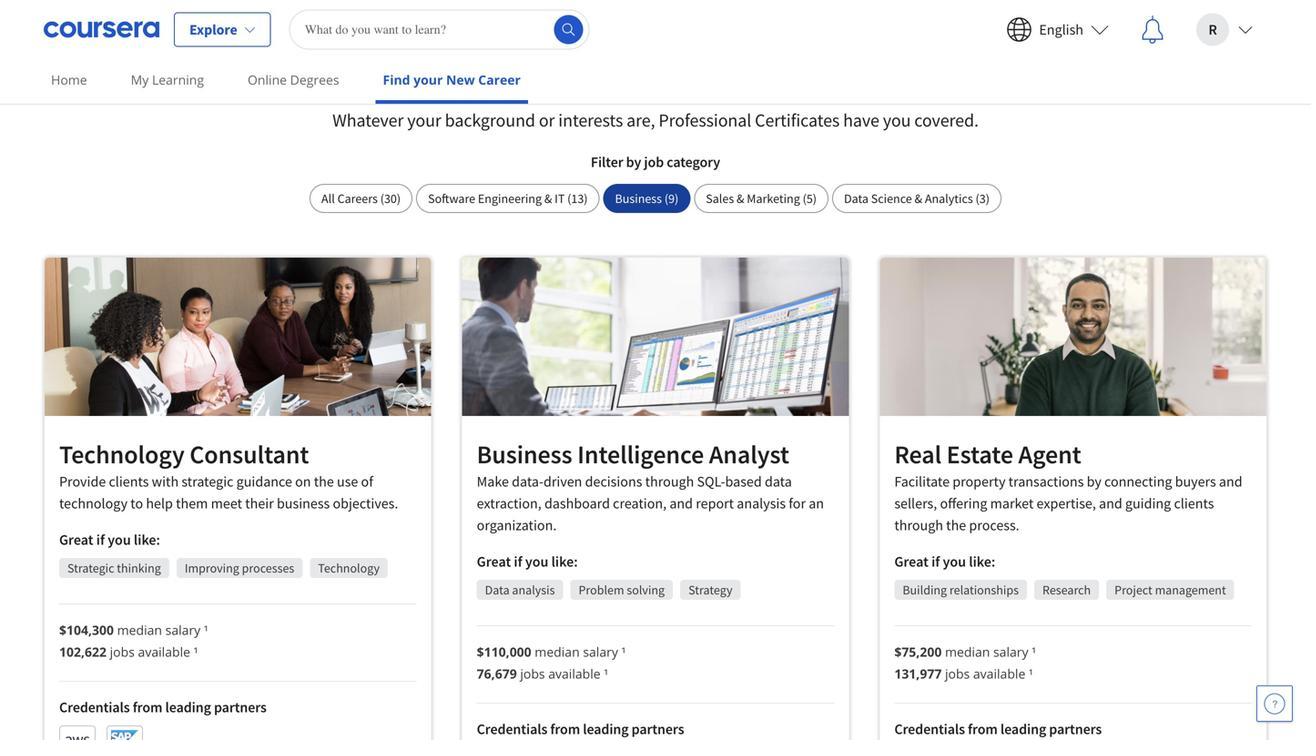 Task type: locate. For each thing, give the bounding box(es) containing it.
science
[[872, 190, 913, 207]]

from down $110,000 median salary ¹ 76,679 jobs available ¹
[[551, 721, 580, 739]]

if
[[96, 531, 105, 549], [514, 553, 523, 571], [932, 553, 941, 571]]

the down offering
[[947, 517, 967, 535]]

(30)
[[381, 190, 401, 207]]

guiding
[[1126, 495, 1172, 513]]

leading for real
[[1001, 721, 1047, 739]]

for inside business intelligence analyst make data-driven decisions through sql-based data extraction, dashboard creation, and report analysis for an organization.
[[789, 495, 806, 513]]

3 & from the left
[[915, 190, 923, 207]]

you up strategic thinking
[[108, 531, 131, 549]]

technology consultant provide clients with strategic guidance on the use of technology to help them meet their business objectives.
[[59, 439, 398, 513]]

2 horizontal spatial if
[[932, 553, 941, 571]]

credentials down 76,679
[[477, 721, 548, 739]]

career
[[498, 56, 606, 107]]

0 vertical spatial the
[[314, 473, 334, 491]]

1 horizontal spatial analysis
[[737, 495, 786, 513]]

1 & from the left
[[545, 190, 552, 207]]

great if you like: up strategic thinking
[[59, 531, 160, 549]]

credentials for real
[[895, 721, 966, 739]]

credentials down 102,622
[[59, 699, 130, 717]]

like: for consultant
[[134, 531, 160, 549]]

the right on
[[314, 473, 334, 491]]

1 horizontal spatial through
[[895, 517, 944, 535]]

1 vertical spatial by
[[1087, 473, 1102, 491]]

2 & from the left
[[737, 190, 745, 207]]

you for real estate agent
[[943, 553, 967, 571]]

salary down relationships
[[994, 644, 1029, 661]]

find a career that works for you whatever your background or interests are, professional certificates have you covered.
[[333, 56, 979, 132]]

available for intelligence
[[549, 666, 601, 683]]

software
[[428, 190, 476, 207]]

analysis inside business intelligence analyst make data-driven decisions through sql-based data extraction, dashboard creation, and report analysis for an organization.
[[737, 495, 786, 513]]

& right science
[[915, 190, 923, 207]]

salary down improving
[[166, 622, 201, 639]]

median right $104,300
[[117, 622, 162, 639]]

1 horizontal spatial available
[[549, 666, 601, 683]]

management
[[1156, 582, 1227, 599]]

0 vertical spatial business
[[615, 190, 662, 207]]

1 horizontal spatial from
[[551, 721, 580, 739]]

1 vertical spatial for
[[789, 495, 806, 513]]

2 horizontal spatial like:
[[970, 553, 996, 571]]

technology
[[59, 495, 128, 513]]

0 horizontal spatial available
[[138, 644, 190, 661]]

0 horizontal spatial by
[[627, 153, 642, 171]]

for up have
[[806, 56, 855, 107]]

2 horizontal spatial from
[[969, 721, 998, 739]]

0 horizontal spatial salary
[[166, 622, 201, 639]]

great if you like:
[[59, 531, 160, 549], [477, 553, 578, 571], [895, 553, 996, 571]]

1 horizontal spatial partners
[[632, 721, 685, 739]]

if up strategic on the bottom of page
[[96, 531, 105, 549]]

data up $110,000
[[485, 582, 510, 599]]

professional
[[659, 109, 752, 132]]

2 horizontal spatial great
[[895, 553, 929, 571]]

analyst
[[710, 439, 790, 471]]

help center image
[[1265, 693, 1286, 715]]

like:
[[134, 531, 160, 549], [552, 553, 578, 571], [970, 553, 996, 571]]

business intelligence analyst make data-driven decisions through sql-based data extraction, dashboard creation, and report analysis for an organization.
[[477, 439, 825, 535]]

0 horizontal spatial technology
[[59, 439, 185, 470]]

available right 131,977 at the right bottom
[[974, 666, 1026, 683]]

median right $75,200
[[946, 644, 991, 661]]

your down find your new career link
[[407, 109, 442, 132]]

great up building
[[895, 553, 929, 571]]

0 vertical spatial technology
[[59, 439, 185, 470]]

strategic
[[182, 473, 234, 491]]

$75,200
[[895, 644, 942, 661]]

2 horizontal spatial partners
[[1050, 721, 1103, 739]]

2 horizontal spatial median
[[946, 644, 991, 661]]

0 horizontal spatial jobs
[[110, 644, 135, 661]]

0 horizontal spatial great
[[59, 531, 93, 549]]

category
[[667, 153, 721, 171]]

(13)
[[568, 190, 588, 207]]

0 horizontal spatial data
[[485, 582, 510, 599]]

leading down $110,000 median salary ¹ 76,679 jobs available ¹
[[583, 721, 629, 739]]

filter by job category
[[591, 153, 721, 171]]

business
[[615, 190, 662, 207], [477, 439, 573, 471]]

& inside button
[[545, 190, 552, 207]]

0 horizontal spatial credentials
[[59, 699, 130, 717]]

intelligence
[[578, 439, 705, 471]]

like: up "thinking"
[[134, 531, 160, 549]]

0 horizontal spatial analysis
[[512, 582, 555, 599]]

and for real estate agent
[[1100, 495, 1123, 513]]

credentials from leading partners
[[59, 699, 267, 717], [477, 721, 685, 739], [895, 721, 1103, 739]]

0 horizontal spatial credentials from leading partners
[[59, 699, 267, 717]]

all careers (30)
[[322, 190, 401, 207]]

1 horizontal spatial if
[[514, 553, 523, 571]]

& inside 'button'
[[915, 190, 923, 207]]

leading down $104,300 median salary ¹ 102,622 jobs available ¹
[[165, 699, 211, 717]]

clients inside technology consultant provide clients with strategic guidance on the use of technology to help them meet their business objectives.
[[109, 473, 149, 491]]

business inside business intelligence analyst make data-driven decisions through sql-based data extraction, dashboard creation, and report analysis for an organization.
[[477, 439, 573, 471]]

technology inside technology consultant provide clients with strategic guidance on the use of technology to help them meet their business objectives.
[[59, 439, 185, 470]]

through up creation,
[[646, 473, 695, 491]]

technology up the provide
[[59, 439, 185, 470]]

business
[[277, 495, 330, 513]]

$75,200 median salary ¹ 131,977 jobs available ¹
[[895, 644, 1037, 683]]

analysis down "organization."
[[512, 582, 555, 599]]

great if you like: up building relationships
[[895, 553, 996, 571]]

like: up relationships
[[970, 553, 996, 571]]

1 horizontal spatial salary
[[583, 644, 619, 661]]

1 horizontal spatial great if you like:
[[477, 553, 578, 571]]

0 vertical spatial data
[[845, 190, 869, 207]]

like: for estate
[[970, 553, 996, 571]]

sales
[[706, 190, 735, 207]]

1 vertical spatial data
[[485, 582, 510, 599]]

available for estate
[[974, 666, 1026, 683]]

great if you like: up data analysis on the left bottom
[[477, 553, 578, 571]]

jobs right 131,977 at the right bottom
[[946, 666, 971, 683]]

credentials from leading partners down $110,000 median salary ¹ 76,679 jobs available ¹
[[477, 721, 685, 739]]

improving processes
[[185, 560, 295, 577]]

& inside button
[[737, 190, 745, 207]]

building relationships
[[903, 582, 1020, 599]]

market
[[991, 495, 1034, 513]]

my learning
[[131, 71, 204, 88]]

median for technology
[[117, 622, 162, 639]]

great for business intelligence analyst
[[477, 553, 511, 571]]

All Careers (30) button
[[310, 184, 413, 213]]

data analysis
[[485, 582, 555, 599]]

1 horizontal spatial by
[[1087, 473, 1102, 491]]

available inside $104,300 median salary ¹ 102,622 jobs available ¹
[[138, 644, 190, 661]]

engineering
[[478, 190, 542, 207]]

& left it
[[545, 190, 552, 207]]

leading for business
[[583, 721, 629, 739]]

1 horizontal spatial and
[[1100, 495, 1123, 513]]

credentials from leading partners down $75,200 median salary ¹ 131,977 jobs available ¹
[[895, 721, 1103, 739]]

median for real
[[946, 644, 991, 661]]

1 horizontal spatial great
[[477, 553, 511, 571]]

you up data analysis on the left bottom
[[526, 553, 549, 571]]

0 horizontal spatial from
[[133, 699, 163, 717]]

2 horizontal spatial leading
[[1001, 721, 1047, 739]]

use
[[337, 473, 358, 491]]

find up whatever
[[383, 71, 410, 88]]

1 vertical spatial the
[[947, 517, 967, 535]]

from down $75,200 median salary ¹ 131,977 jobs available ¹
[[969, 721, 998, 739]]

technology down objectives.
[[318, 560, 380, 577]]

salary down problem
[[583, 644, 619, 661]]

for inside find a career that works for you whatever your background or interests are, professional certificates have you covered.
[[806, 56, 855, 107]]

& for data science & analytics (3)
[[915, 190, 923, 207]]

great up strategic on the bottom of page
[[59, 531, 93, 549]]

0 vertical spatial your
[[414, 71, 443, 88]]

through down sellers,
[[895, 517, 944, 535]]

if for business
[[514, 553, 523, 571]]

1 vertical spatial your
[[407, 109, 442, 132]]

0 horizontal spatial the
[[314, 473, 334, 491]]

jobs inside $75,200 median salary ¹ 131,977 jobs available ¹
[[946, 666, 971, 683]]

my learning link
[[124, 59, 211, 100]]

1 vertical spatial analysis
[[512, 582, 555, 599]]

0 horizontal spatial through
[[646, 473, 695, 491]]

jobs inside $104,300 median salary ¹ 102,622 jobs available ¹
[[110, 644, 135, 661]]

analysis
[[737, 495, 786, 513], [512, 582, 555, 599]]

great up data analysis on the left bottom
[[477, 553, 511, 571]]

1 vertical spatial through
[[895, 517, 944, 535]]

solving
[[627, 582, 665, 599]]

0 horizontal spatial business
[[477, 439, 573, 471]]

None search field
[[289, 10, 590, 50]]

by up expertise,
[[1087, 473, 1102, 491]]

1 horizontal spatial business
[[615, 190, 662, 207]]

0 vertical spatial clients
[[109, 473, 149, 491]]

meet
[[211, 495, 242, 513]]

0 horizontal spatial if
[[96, 531, 105, 549]]

by
[[627, 153, 642, 171], [1087, 473, 1102, 491]]

available for consultant
[[138, 644, 190, 661]]

available right 76,679
[[549, 666, 601, 683]]

salary for estate
[[994, 644, 1029, 661]]

explore
[[190, 20, 238, 39]]

your left new
[[414, 71, 443, 88]]

building
[[903, 582, 948, 599]]

credentials down 131,977 at the right bottom
[[895, 721, 966, 739]]

business left (9)
[[615, 190, 662, 207]]

1 horizontal spatial like:
[[552, 553, 578, 571]]

credentials from leading partners down $104,300 median salary ¹ 102,622 jobs available ¹
[[59, 699, 267, 717]]

and inside business intelligence analyst make data-driven decisions through sql-based data extraction, dashboard creation, and report analysis for an organization.
[[670, 495, 693, 513]]

1 horizontal spatial leading
[[583, 721, 629, 739]]

(3)
[[976, 190, 990, 207]]

like: for intelligence
[[552, 553, 578, 571]]

credentials from leading partners for real estate agent
[[895, 721, 1103, 739]]

median inside $110,000 median salary ¹ 76,679 jobs available ¹
[[535, 644, 580, 661]]

you
[[863, 56, 926, 107], [884, 109, 911, 132], [108, 531, 131, 549], [526, 553, 549, 571], [943, 553, 967, 571]]

analysis down data
[[737, 495, 786, 513]]

102,622
[[59, 644, 107, 661]]

them
[[176, 495, 208, 513]]

clients inside real estate agent facilitate property transactions by connecting buyers and sellers, offering market expertise, and guiding clients through the process.
[[1175, 495, 1215, 513]]

0 vertical spatial by
[[627, 153, 642, 171]]

find for a
[[386, 56, 462, 107]]

by inside real estate agent facilitate property transactions by connecting buyers and sellers, offering market expertise, and guiding clients through the process.
[[1087, 473, 1102, 491]]

an
[[809, 495, 825, 513]]

2 horizontal spatial credentials from leading partners
[[895, 721, 1103, 739]]

like: up data analysis on the left bottom
[[552, 553, 578, 571]]

1 vertical spatial business
[[477, 439, 573, 471]]

are,
[[627, 109, 656, 132]]

1 horizontal spatial technology
[[318, 560, 380, 577]]

median inside $75,200 median salary ¹ 131,977 jobs available ¹
[[946, 644, 991, 661]]

real
[[895, 439, 942, 471]]

Software Engineering & IT (13) button
[[416, 184, 600, 213]]

and down the connecting
[[1100, 495, 1123, 513]]

find down what do you want to learn? text box
[[386, 56, 462, 107]]

available right 102,622
[[138, 644, 190, 661]]

1 vertical spatial clients
[[1175, 495, 1215, 513]]

jobs inside $110,000 median salary ¹ 76,679 jobs available ¹
[[521, 666, 545, 683]]

home
[[51, 71, 87, 88]]

the
[[314, 473, 334, 491], [947, 517, 967, 535]]

median right $110,000
[[535, 644, 580, 661]]

1 horizontal spatial &
[[737, 190, 745, 207]]

2 horizontal spatial great if you like:
[[895, 553, 996, 571]]

0 horizontal spatial &
[[545, 190, 552, 207]]

your
[[414, 71, 443, 88], [407, 109, 442, 132]]

1 horizontal spatial clients
[[1175, 495, 1215, 513]]

degrees
[[290, 71, 339, 88]]

salary inside $104,300 median salary ¹ 102,622 jobs available ¹
[[166, 622, 201, 639]]

data left science
[[845, 190, 869, 207]]

with
[[152, 473, 179, 491]]

by left job
[[627, 153, 642, 171]]

0 horizontal spatial clients
[[109, 473, 149, 491]]

0 horizontal spatial median
[[117, 622, 162, 639]]

salary inside $110,000 median salary ¹ 76,679 jobs available ¹
[[583, 644, 619, 661]]

2 horizontal spatial credentials
[[895, 721, 966, 739]]

1 horizontal spatial data
[[845, 190, 869, 207]]

available inside $110,000 median salary ¹ 76,679 jobs available ¹
[[549, 666, 601, 683]]

if up building
[[932, 553, 941, 571]]

decisions
[[585, 473, 643, 491]]

on
[[295, 473, 311, 491]]

clients up to
[[109, 473, 149, 491]]

you up building relationships
[[943, 553, 967, 571]]

data inside 'button'
[[845, 190, 869, 207]]

from down $104,300 median salary ¹ 102,622 jobs available ¹
[[133, 699, 163, 717]]

credentials
[[59, 699, 130, 717], [477, 721, 548, 739], [895, 721, 966, 739]]

1 horizontal spatial the
[[947, 517, 967, 535]]

and right buyers
[[1220, 473, 1243, 491]]

and left report
[[670, 495, 693, 513]]

for left an
[[789, 495, 806, 513]]

find inside find a career that works for you whatever your background or interests are, professional certificates have you covered.
[[386, 56, 462, 107]]

business up data-
[[477, 439, 573, 471]]

through
[[646, 473, 695, 491], [895, 517, 944, 535]]

that
[[614, 56, 685, 107]]

0 horizontal spatial and
[[670, 495, 693, 513]]

clients down buyers
[[1175, 495, 1215, 513]]

connecting
[[1105, 473, 1173, 491]]

0 horizontal spatial like:
[[134, 531, 160, 549]]

partners
[[214, 699, 267, 717], [632, 721, 685, 739], [1050, 721, 1103, 739]]

guidance
[[237, 473, 292, 491]]

1 horizontal spatial jobs
[[521, 666, 545, 683]]

jobs right 102,622
[[110, 644, 135, 661]]

& right sales
[[737, 190, 745, 207]]

median
[[117, 622, 162, 639], [535, 644, 580, 661], [946, 644, 991, 661]]

0 horizontal spatial partners
[[214, 699, 267, 717]]

real estate agent facilitate property transactions by connecting buyers and sellers, offering market expertise, and guiding clients through the process.
[[895, 439, 1243, 535]]

great if you like: for business
[[477, 553, 578, 571]]

from
[[133, 699, 163, 717], [551, 721, 580, 739], [969, 721, 998, 739]]

0 vertical spatial through
[[646, 473, 695, 491]]

have
[[844, 109, 880, 132]]

What do you want to learn? text field
[[289, 10, 590, 50]]

great if you like: for real
[[895, 553, 996, 571]]

option group
[[310, 184, 1002, 213]]

if up data analysis on the left bottom
[[514, 553, 523, 571]]

business inside business (9) 'button'
[[615, 190, 662, 207]]

median for business
[[535, 644, 580, 661]]

0 horizontal spatial great if you like:
[[59, 531, 160, 549]]

leading down $75,200 median salary ¹ 131,977 jobs available ¹
[[1001, 721, 1047, 739]]

jobs right 76,679
[[521, 666, 545, 683]]

1 vertical spatial technology
[[318, 560, 380, 577]]

median inside $104,300 median salary ¹ 102,622 jobs available ¹
[[117, 622, 162, 639]]

business for (9)
[[615, 190, 662, 207]]

sales & marketing (5)
[[706, 190, 817, 207]]

2 horizontal spatial salary
[[994, 644, 1029, 661]]

salary inside $75,200 median salary ¹ 131,977 jobs available ¹
[[994, 644, 1029, 661]]

online
[[248, 71, 287, 88]]

covered.
[[915, 109, 979, 132]]

2 horizontal spatial jobs
[[946, 666, 971, 683]]

coursera image
[[44, 15, 159, 44]]

2 horizontal spatial available
[[974, 666, 1026, 683]]

great for real estate agent
[[895, 553, 929, 571]]

0 vertical spatial analysis
[[737, 495, 786, 513]]

make
[[477, 473, 509, 491]]

credentials from leading partners for business intelligence analyst
[[477, 721, 685, 739]]

0 vertical spatial for
[[806, 56, 855, 107]]

1 horizontal spatial median
[[535, 644, 580, 661]]

2 horizontal spatial &
[[915, 190, 923, 207]]

1 horizontal spatial credentials from leading partners
[[477, 721, 685, 739]]

new
[[446, 71, 475, 88]]

1 horizontal spatial credentials
[[477, 721, 548, 739]]

works
[[693, 56, 798, 107]]

from for real
[[969, 721, 998, 739]]

jobs for real
[[946, 666, 971, 683]]

available inside $75,200 median salary ¹ 131,977 jobs available ¹
[[974, 666, 1026, 683]]

jobs for business
[[521, 666, 545, 683]]



Task type: vqa. For each thing, say whether or not it's contained in the screenshot.
rightmost Business
yes



Task type: describe. For each thing, give the bounding box(es) containing it.
partners for business intelligence analyst
[[632, 721, 685, 739]]

career
[[479, 71, 521, 88]]

& for software engineering & it (13)
[[545, 190, 552, 207]]

jobs for technology
[[110, 644, 135, 661]]

to
[[131, 495, 143, 513]]

relationships
[[950, 582, 1020, 599]]

of
[[361, 473, 373, 491]]

business (9)
[[615, 190, 679, 207]]

processes
[[242, 560, 295, 577]]

project management
[[1115, 582, 1227, 599]]

project
[[1115, 582, 1153, 599]]

background
[[445, 109, 536, 132]]

through inside real estate agent facilitate property transactions by connecting buyers and sellers, offering market expertise, and guiding clients through the process.
[[895, 517, 944, 535]]

online degrees
[[248, 71, 339, 88]]

great for technology consultant
[[59, 531, 93, 549]]

interests
[[559, 109, 623, 132]]

$104,300 median salary ¹ 102,622 jobs available ¹
[[59, 622, 208, 661]]

sellers,
[[895, 495, 938, 513]]

certificates
[[755, 109, 840, 132]]

find your new career
[[383, 71, 521, 88]]

76,679
[[477, 666, 517, 683]]

job
[[645, 153, 664, 171]]

improving
[[185, 560, 239, 577]]

you for business intelligence analyst
[[526, 553, 549, 571]]

based
[[726, 473, 762, 491]]

data
[[765, 473, 792, 491]]

2 horizontal spatial and
[[1220, 473, 1243, 491]]

(5)
[[803, 190, 817, 207]]

Data Science & Analytics (3) button
[[833, 184, 1002, 213]]

through inside business intelligence analyst make data-driven decisions through sql-based data extraction, dashboard creation, and report analysis for an organization.
[[646, 473, 695, 491]]

$104,300
[[59, 622, 114, 639]]

software engineering & it (13)
[[428, 190, 588, 207]]

process.
[[970, 517, 1020, 535]]

property
[[953, 473, 1006, 491]]

buyers
[[1176, 473, 1217, 491]]

salary for intelligence
[[583, 644, 619, 661]]

offering
[[941, 495, 988, 513]]

dashboard
[[545, 495, 610, 513]]

sql-
[[697, 473, 726, 491]]

option group containing all careers (30)
[[310, 184, 1002, 213]]

great if you like: for technology
[[59, 531, 160, 549]]

report
[[696, 495, 734, 513]]

you right have
[[884, 109, 911, 132]]

problem solving
[[579, 582, 665, 599]]

salary for consultant
[[166, 622, 201, 639]]

if for real
[[932, 553, 941, 571]]

technology for technology
[[318, 560, 380, 577]]

Sales & Marketing (5) button
[[695, 184, 829, 213]]

partners for real estate agent
[[1050, 721, 1103, 739]]

you for technology consultant
[[108, 531, 131, 549]]

provide
[[59, 473, 106, 491]]

objectives.
[[333, 495, 398, 513]]

(9)
[[665, 190, 679, 207]]

131,977
[[895, 666, 942, 683]]

driven
[[544, 473, 583, 491]]

strategy
[[689, 582, 733, 599]]

Business (9) button
[[604, 184, 691, 213]]

$110,000 median salary ¹ 76,679 jobs available ¹
[[477, 644, 626, 683]]

english
[[1040, 20, 1084, 39]]

all
[[322, 190, 335, 207]]

your inside find a career that works for you whatever your background or interests are, professional certificates have you covered.
[[407, 109, 442, 132]]

you up have
[[863, 56, 926, 107]]

help
[[146, 495, 173, 513]]

business for intelligence
[[477, 439, 573, 471]]

estate
[[947, 439, 1014, 471]]

if for technology
[[96, 531, 105, 549]]

strategic thinking
[[67, 560, 161, 577]]

consultant
[[190, 439, 309, 470]]

a
[[469, 56, 490, 107]]

home link
[[44, 59, 94, 100]]

expertise,
[[1037, 495, 1097, 513]]

english button
[[992, 0, 1124, 59]]

from for business
[[551, 721, 580, 739]]

online degrees link
[[241, 59, 347, 100]]

and for business intelligence analyst
[[670, 495, 693, 513]]

the inside technology consultant provide clients with strategic guidance on the use of technology to help them meet their business objectives.
[[314, 473, 334, 491]]

find for your
[[383, 71, 410, 88]]

explore button
[[174, 12, 271, 47]]

research
[[1043, 582, 1092, 599]]

analytics
[[926, 190, 974, 207]]

facilitate
[[895, 473, 950, 491]]

or
[[539, 109, 555, 132]]

data science & analytics (3)
[[845, 190, 990, 207]]

problem
[[579, 582, 625, 599]]

data-
[[512, 473, 544, 491]]

r button
[[1183, 0, 1268, 59]]

careers
[[338, 190, 378, 207]]

$110,000
[[477, 644, 532, 661]]

my
[[131, 71, 149, 88]]

credentials for business
[[477, 721, 548, 739]]

technology for technology consultant provide clients with strategic guidance on the use of technology to help them meet their business objectives.
[[59, 439, 185, 470]]

filter
[[591, 153, 624, 171]]

data for data analysis
[[485, 582, 510, 599]]

data for data science & analytics (3)
[[845, 190, 869, 207]]

learning
[[152, 71, 204, 88]]

the inside real estate agent facilitate property transactions by connecting buyers and sellers, offering market expertise, and guiding clients through the process.
[[947, 517, 967, 535]]

0 horizontal spatial leading
[[165, 699, 211, 717]]

it
[[555, 190, 565, 207]]

transactions
[[1009, 473, 1085, 491]]

creation,
[[613, 495, 667, 513]]



